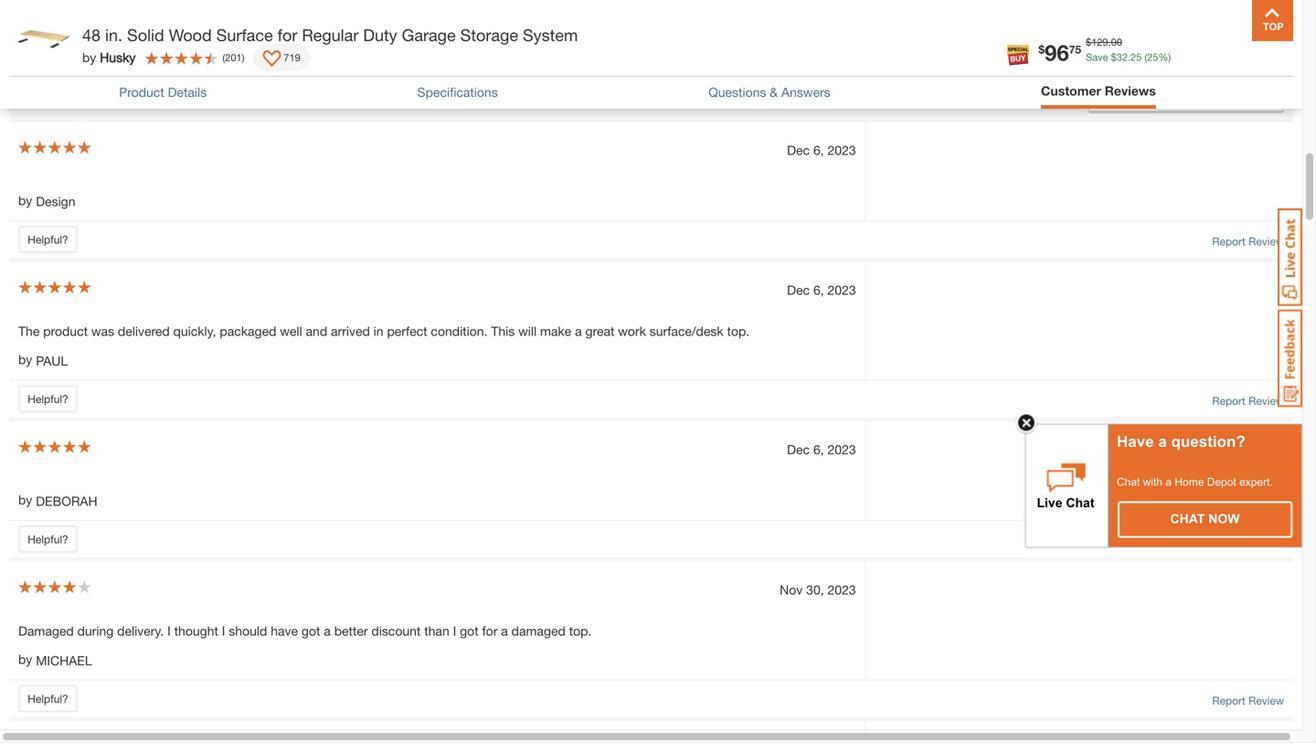 Task type: describe. For each thing, give the bounding box(es) containing it.
1 vertical spatial .
[[1128, 51, 1131, 63]]

chat
[[1171, 512, 1205, 526]]

perfect
[[387, 324, 427, 339]]

helpful? button for 4th report review button from the top
[[18, 685, 78, 712]]

star symbol image for 3
[[463, 35, 478, 47]]

questions
[[709, 84, 766, 100]]

surface/desk
[[650, 324, 724, 339]]

$ 129 . 00 save $ 32 . 25 ( 25 %)
[[1086, 36, 1171, 63]]

answers
[[782, 84, 831, 100]]

garage
[[402, 25, 456, 45]]

chat with a home depot expert.
[[1117, 476, 1273, 488]]

a left better
[[324, 623, 331, 638]]

will
[[518, 324, 537, 339]]

wood
[[169, 25, 212, 45]]

by for by paul
[[18, 352, 32, 367]]

arrived
[[331, 324, 370, 339]]

packaged
[[220, 324, 276, 339]]

by design
[[18, 193, 75, 209]]

customer
[[1041, 83, 1101, 98]]

solid
[[127, 25, 164, 45]]

reviews
[[141, 78, 184, 94]]

1 horizontal spatial for
[[482, 623, 498, 638]]

Search text field
[[18, 12, 285, 49]]

in
[[374, 324, 384, 339]]

4 button
[[392, 22, 436, 58]]

by for by deborah
[[18, 492, 32, 507]]

regular
[[302, 25, 359, 45]]

75
[[1069, 43, 1082, 56]]

great
[[586, 324, 615, 339]]

in.
[[105, 25, 123, 45]]

helpful? button for first report review button
[[18, 226, 78, 253]]

( inside the $ 129 . 00 save $ 32 . 25 ( 25 %)
[[1145, 51, 1147, 63]]

report review for first report review button
[[1212, 235, 1284, 248]]

specifications
[[417, 84, 498, 100]]

a right "have"
[[1159, 433, 1167, 450]]

1 i from the left
[[167, 623, 171, 638]]

by for by michael
[[18, 652, 32, 667]]

report for 2nd report review button
[[1212, 395, 1246, 407]]

2023 for 2nd report review button
[[828, 283, 856, 298]]

storage
[[460, 25, 518, 45]]

and
[[306, 324, 327, 339]]

3 i from the left
[[453, 623, 456, 638]]

2
[[509, 35, 516, 50]]

reviews
[[1105, 83, 1156, 98]]

delivery.
[[117, 623, 164, 638]]

dec for by deborah
[[787, 442, 810, 457]]

damaged
[[512, 623, 566, 638]]

star symbol image for 2
[[516, 35, 531, 47]]

3 button
[[445, 22, 489, 58]]

5 button
[[339, 22, 383, 58]]

$ 96 75
[[1039, 39, 1082, 65]]

1 button
[[551, 22, 594, 58]]

2 horizontal spatial $
[[1111, 51, 1117, 63]]

1 report review button from the top
[[1212, 233, 1284, 250]]

duty
[[363, 25, 397, 45]]

michael
[[36, 653, 92, 668]]

nov
[[780, 582, 803, 597]]

4 report review button from the top
[[1212, 692, 1284, 709]]

719
[[284, 51, 301, 63]]

star symbol image
[[357, 35, 372, 47]]

delivered
[[118, 324, 170, 339]]

3 report review button from the top
[[1212, 533, 1284, 549]]

32
[[1117, 51, 1128, 63]]

save
[[1086, 51, 1108, 63]]

have
[[1117, 433, 1154, 450]]

48
[[82, 25, 101, 45]]

by deborah
[[18, 492, 97, 509]]

product
[[119, 84, 164, 100]]

719 button
[[254, 44, 310, 71]]

chat now
[[1171, 512, 1240, 526]]

during
[[77, 623, 114, 638]]

2 dec from the top
[[787, 283, 810, 298]]

by michael
[[18, 652, 92, 668]]

helpful? button for 3rd report review button from the top
[[18, 526, 78, 553]]

a left great
[[575, 324, 582, 339]]

now
[[1209, 512, 1240, 526]]

report for first report review button
[[1212, 235, 1246, 248]]

nov 30, 2023
[[780, 582, 856, 597]]

report review for 4th report review button from the top
[[1212, 694, 1284, 707]]

2 report review button from the top
[[1212, 393, 1284, 409]]

0 vertical spatial top.
[[727, 324, 750, 339]]

48 in. solid wood surface for regular duty garage storage system
[[82, 25, 578, 45]]

thought
[[174, 623, 218, 638]]

&
[[770, 84, 778, 100]]

helpful? for 'helpful?' "button" for first report review button
[[28, 233, 68, 246]]

customer reviews
[[1041, 83, 1156, 98]]

2 ( from the left
[[222, 51, 225, 63]]

6, for by design
[[814, 142, 824, 157]]

review for 2nd report review button
[[1249, 395, 1284, 407]]

deborah button
[[36, 492, 97, 511]]

product
[[43, 324, 88, 339]]

129
[[1092, 36, 1108, 48]]

should
[[229, 623, 267, 638]]

by paul
[[18, 352, 68, 368]]

2 i from the left
[[222, 623, 225, 638]]

%)
[[1159, 51, 1171, 63]]

have a question?
[[1117, 433, 1246, 450]]

top button
[[1252, 0, 1294, 41]]



Task type: locate. For each thing, give the bounding box(es) containing it.
helpful? button down by deborah at bottom left
[[18, 526, 78, 553]]

2 horizontal spatial i
[[453, 623, 456, 638]]

expert.
[[1240, 476, 1273, 488]]

helpful? button for 2nd report review button
[[18, 385, 78, 413]]

star symbol image for 1
[[569, 35, 583, 47]]

with
[[1143, 476, 1163, 488]]

1 ( from the left
[[1145, 51, 1147, 63]]

i left should
[[222, 623, 225, 638]]

30,
[[806, 582, 824, 597]]

$ inside $ 96 75
[[1039, 43, 1045, 56]]

star symbol image left 1
[[516, 35, 531, 47]]

review for first report review button
[[1249, 235, 1284, 248]]

by inside 'by design'
[[18, 193, 32, 208]]

i left thought
[[167, 623, 171, 638]]

better
[[334, 623, 368, 638]]

chat now link
[[1119, 502, 1292, 537]]

3 2023 from the top
[[828, 442, 856, 457]]

display image
[[263, 50, 281, 69]]

the product was delivered quickly, packaged well and arrived in perfect condition.  this will make a great work surface/desk top.
[[18, 324, 750, 339]]

1 dec from the top
[[787, 142, 810, 157]]

condition.
[[431, 324, 488, 339]]

report for 4th report review button from the top
[[1212, 694, 1246, 707]]

1 horizontal spatial 201
[[225, 51, 242, 63]]

got right have on the bottom left of page
[[302, 623, 320, 638]]

0 vertical spatial 201
[[225, 51, 242, 63]]

star symbol image right the "2" button
[[569, 35, 583, 47]]

helpful? down paul button on the left top of page
[[28, 393, 68, 405]]

star symbol image inside '4' button
[[410, 35, 425, 47]]

4 review from the top
[[1249, 694, 1284, 707]]

4 helpful? from the top
[[28, 692, 68, 705]]

star symbol image inside 1 button
[[569, 35, 583, 47]]

0 vertical spatial dec
[[787, 142, 810, 157]]

6,
[[814, 142, 824, 157], [814, 283, 824, 298], [814, 442, 824, 457]]

2 vertical spatial dec 6, 2023
[[787, 442, 856, 457]]

0 horizontal spatial .
[[1108, 36, 1111, 48]]

top. right surface/desk
[[727, 324, 750, 339]]

1 horizontal spatial got
[[460, 623, 479, 638]]

paul
[[36, 353, 68, 368]]

by left the 'paul'
[[18, 352, 32, 367]]

this
[[491, 324, 515, 339]]

dec 6, 2023 for by design
[[787, 142, 856, 157]]

damaged
[[18, 623, 74, 638]]

helpful? button down design "button"
[[18, 226, 78, 253]]

dec 6, 2023 for by deborah
[[787, 442, 856, 457]]

helpful? for 'helpful?' "button" corresponding to 2nd report review button
[[28, 393, 68, 405]]

star symbol image inside the "2" button
[[516, 35, 531, 47]]

0 horizontal spatial got
[[302, 623, 320, 638]]

details
[[168, 84, 207, 100]]

quickly,
[[173, 324, 216, 339]]

0 horizontal spatial for
[[278, 25, 297, 45]]

.
[[1108, 36, 1111, 48], [1128, 51, 1131, 63]]

4 2023 from the top
[[828, 582, 856, 597]]

2 dec 6, 2023 from the top
[[787, 283, 856, 298]]

1 horizontal spatial 25
[[1147, 51, 1159, 63]]

2 vertical spatial 6,
[[814, 442, 824, 457]]

2 report from the top
[[1212, 395, 1246, 407]]

by for by husky
[[82, 50, 96, 65]]

feedback link image
[[1278, 309, 1303, 408]]

3 dec 6, 2023 from the top
[[787, 442, 856, 457]]

1 vertical spatial dec
[[787, 283, 810, 298]]

by down 48
[[82, 50, 96, 65]]

4 report from the top
[[1212, 694, 1246, 707]]

design
[[36, 194, 75, 209]]

3 6, from the top
[[814, 442, 824, 457]]

5
[[350, 35, 357, 50]]

4
[[403, 35, 410, 50]]

2 review from the top
[[1249, 395, 1284, 407]]

$ down 00
[[1111, 51, 1117, 63]]

star symbol image right duty
[[410, 35, 425, 47]]

2023
[[828, 142, 856, 157], [828, 283, 856, 298], [828, 442, 856, 457], [828, 582, 856, 597]]

helpful? button down paul button on the left top of page
[[18, 385, 78, 413]]

surface
[[216, 25, 273, 45]]

0 vertical spatial 6,
[[814, 142, 824, 157]]

michael button
[[36, 651, 92, 670]]

review for 4th report review button from the top
[[1249, 694, 1284, 707]]

a right with
[[1166, 476, 1172, 488]]

0 vertical spatial for
[[278, 25, 297, 45]]

1 helpful? from the top
[[28, 233, 68, 246]]

customer reviews button
[[1041, 81, 1156, 104], [1041, 81, 1156, 101]]

3 helpful? button from the top
[[18, 526, 78, 553]]

by down damaged
[[18, 652, 32, 667]]

system
[[523, 25, 578, 45]]

by for by design
[[18, 193, 32, 208]]

1 vertical spatial for
[[482, 623, 498, 638]]

1 horizontal spatial top.
[[727, 324, 750, 339]]

review for 3rd report review button from the top
[[1249, 535, 1284, 548]]

1 review from the top
[[1249, 235, 1284, 248]]

2 helpful? from the top
[[28, 393, 68, 405]]

dec 6, 2023
[[787, 142, 856, 157], [787, 283, 856, 298], [787, 442, 856, 457]]

2 helpful? button from the top
[[18, 385, 78, 413]]

product image image
[[14, 9, 73, 69]]

discount
[[372, 623, 421, 638]]

than
[[424, 623, 450, 638]]

product details button
[[119, 83, 207, 102], [119, 83, 207, 102]]

review
[[1249, 235, 1284, 248], [1249, 395, 1284, 407], [1249, 535, 1284, 548], [1249, 694, 1284, 707]]

0 horizontal spatial top.
[[569, 623, 592, 638]]

home
[[1175, 476, 1204, 488]]

by inside by paul
[[18, 352, 32, 367]]

star symbol image
[[410, 35, 425, 47], [463, 35, 478, 47], [516, 35, 531, 47], [569, 35, 583, 47]]

by left the design
[[18, 193, 32, 208]]

helpful? down by deborah at bottom left
[[28, 533, 68, 546]]

96
[[1045, 39, 1069, 65]]

$
[[1086, 36, 1092, 48], [1039, 43, 1045, 56], [1111, 51, 1117, 63]]

2023 for 3rd report review button from the top
[[828, 442, 856, 457]]

report review for 2nd report review button
[[1212, 395, 1284, 407]]

top.
[[727, 324, 750, 339], [569, 623, 592, 638]]

report review button
[[1212, 233, 1284, 250], [1212, 393, 1284, 409], [1212, 533, 1284, 549], [1212, 692, 1284, 709]]

have
[[271, 623, 298, 638]]

1 helpful? button from the top
[[18, 226, 78, 253]]

2 25 from the left
[[1147, 51, 1159, 63]]

star symbol image inside 3 button
[[463, 35, 478, 47]]

$ for 96
[[1039, 43, 1045, 56]]

got right than
[[460, 623, 479, 638]]

( left )
[[222, 51, 225, 63]]

4 report review from the top
[[1212, 694, 1284, 707]]

0 horizontal spatial $
[[1039, 43, 1045, 56]]

$ left 75
[[1039, 43, 1045, 56]]

a
[[575, 324, 582, 339], [1159, 433, 1167, 450], [1166, 476, 1172, 488], [324, 623, 331, 638], [501, 623, 508, 638]]

2 6, from the top
[[814, 283, 824, 298]]

( left '%)'
[[1145, 51, 1147, 63]]

question?
[[1172, 433, 1246, 450]]

1 vertical spatial top.
[[569, 623, 592, 638]]

paul button
[[36, 352, 68, 371]]

husky
[[100, 50, 136, 65]]

the
[[18, 324, 40, 339]]

2 report review from the top
[[1212, 395, 1284, 407]]

2 star symbol image from the left
[[463, 35, 478, 47]]

i right than
[[453, 623, 456, 638]]

201 reviews
[[116, 78, 184, 94]]

1 report review from the top
[[1212, 235, 1284, 248]]

helpful? button down by michael
[[18, 685, 78, 712]]

a left damaged
[[501, 623, 508, 638]]

3 report review from the top
[[1212, 535, 1284, 548]]

3 helpful? from the top
[[28, 533, 68, 546]]

1 report from the top
[[1212, 235, 1246, 248]]

by inside by michael
[[18, 652, 32, 667]]

1 25 from the left
[[1131, 51, 1142, 63]]

$ for 129
[[1086, 36, 1092, 48]]

deborah
[[36, 494, 97, 509]]

1 2023 from the top
[[828, 142, 856, 157]]

00
[[1111, 36, 1122, 48]]

helpful? down design "button"
[[28, 233, 68, 246]]

questions & answers button
[[709, 83, 831, 102], [709, 83, 831, 102]]

report
[[1212, 235, 1246, 248], [1212, 395, 1246, 407], [1212, 535, 1246, 548], [1212, 694, 1246, 707]]

questions & answers
[[709, 84, 831, 100]]

3 report from the top
[[1212, 535, 1246, 548]]

1 vertical spatial 6,
[[814, 283, 824, 298]]

was
[[91, 324, 114, 339]]

4 helpful? button from the top
[[18, 685, 78, 712]]

2023 for 4th report review button from the top
[[828, 582, 856, 597]]

depot
[[1207, 476, 1237, 488]]

1 vertical spatial 201
[[116, 78, 138, 94]]

by inside by deborah
[[18, 492, 32, 507]]

)
[[242, 51, 244, 63]]

0 horizontal spatial i
[[167, 623, 171, 638]]

1 horizontal spatial i
[[222, 623, 225, 638]]

1 star symbol image from the left
[[410, 35, 425, 47]]

make
[[540, 324, 572, 339]]

201 down husky
[[116, 78, 138, 94]]

helpful?
[[28, 233, 68, 246], [28, 393, 68, 405], [28, 533, 68, 546], [28, 692, 68, 705]]

helpful? for 'helpful?' "button" for 3rd report review button from the top
[[28, 533, 68, 546]]

1 horizontal spatial .
[[1128, 51, 1131, 63]]

well
[[280, 324, 302, 339]]

1 got from the left
[[302, 623, 320, 638]]

by left the deborah at the bottom left
[[18, 492, 32, 507]]

0 horizontal spatial (
[[222, 51, 225, 63]]

live chat image
[[1278, 208, 1303, 306]]

1 6, from the top
[[814, 142, 824, 157]]

dec for by design
[[787, 142, 810, 157]]

2 2023 from the top
[[828, 283, 856, 298]]

for up the 719
[[278, 25, 297, 45]]

4 star symbol image from the left
[[569, 35, 583, 47]]

product details
[[119, 84, 207, 100]]

report for 3rd report review button from the top
[[1212, 535, 1246, 548]]

2 got from the left
[[460, 623, 479, 638]]

i
[[167, 623, 171, 638], [222, 623, 225, 638], [453, 623, 456, 638]]

0 vertical spatial .
[[1108, 36, 1111, 48]]

( 201 )
[[222, 51, 244, 63]]

3 review from the top
[[1249, 535, 1284, 548]]

helpful? down by michael
[[28, 692, 68, 705]]

3 dec from the top
[[787, 442, 810, 457]]

star symbol image right garage
[[463, 35, 478, 47]]

star symbol image for 4
[[410, 35, 425, 47]]

for left damaged
[[482, 623, 498, 638]]

helpful? for 4th report review button from the top 'helpful?' "button"
[[28, 692, 68, 705]]

1 dec 6, 2023 from the top
[[787, 142, 856, 157]]

specifications button
[[417, 83, 498, 102], [417, 83, 498, 102]]

1
[[562, 35, 569, 50]]

top. right damaged
[[569, 623, 592, 638]]

report review for 3rd report review button from the top
[[1212, 535, 1284, 548]]

2 vertical spatial dec
[[787, 442, 810, 457]]

0 horizontal spatial 25
[[1131, 51, 1142, 63]]

201
[[225, 51, 242, 63], [116, 78, 138, 94]]

damaged during delivery. i thought i should have got a better discount than i got for a damaged top.
[[18, 623, 592, 638]]

6, for by deborah
[[814, 442, 824, 457]]

1 horizontal spatial $
[[1086, 36, 1092, 48]]

201 down surface
[[225, 51, 242, 63]]

work
[[618, 324, 646, 339]]

2023 for first report review button
[[828, 142, 856, 157]]

by
[[82, 50, 96, 65], [18, 193, 32, 208], [18, 352, 32, 367], [18, 492, 32, 507], [18, 652, 32, 667]]

3 star symbol image from the left
[[516, 35, 531, 47]]

(
[[1145, 51, 1147, 63], [222, 51, 225, 63]]

report review
[[1212, 235, 1284, 248], [1212, 395, 1284, 407], [1212, 535, 1284, 548], [1212, 694, 1284, 707]]

design button
[[36, 192, 75, 211]]

1 horizontal spatial (
[[1145, 51, 1147, 63]]

2 button
[[498, 22, 542, 58]]

chat
[[1117, 476, 1140, 488]]

dec
[[787, 142, 810, 157], [787, 283, 810, 298], [787, 442, 810, 457]]

1 vertical spatial dec 6, 2023
[[787, 283, 856, 298]]

25
[[1131, 51, 1142, 63], [1147, 51, 1159, 63]]

by husky
[[82, 50, 136, 65]]

$ right 75
[[1086, 36, 1092, 48]]

0 horizontal spatial 201
[[116, 78, 138, 94]]

0 vertical spatial dec 6, 2023
[[787, 142, 856, 157]]



Task type: vqa. For each thing, say whether or not it's contained in the screenshot.
have
yes



